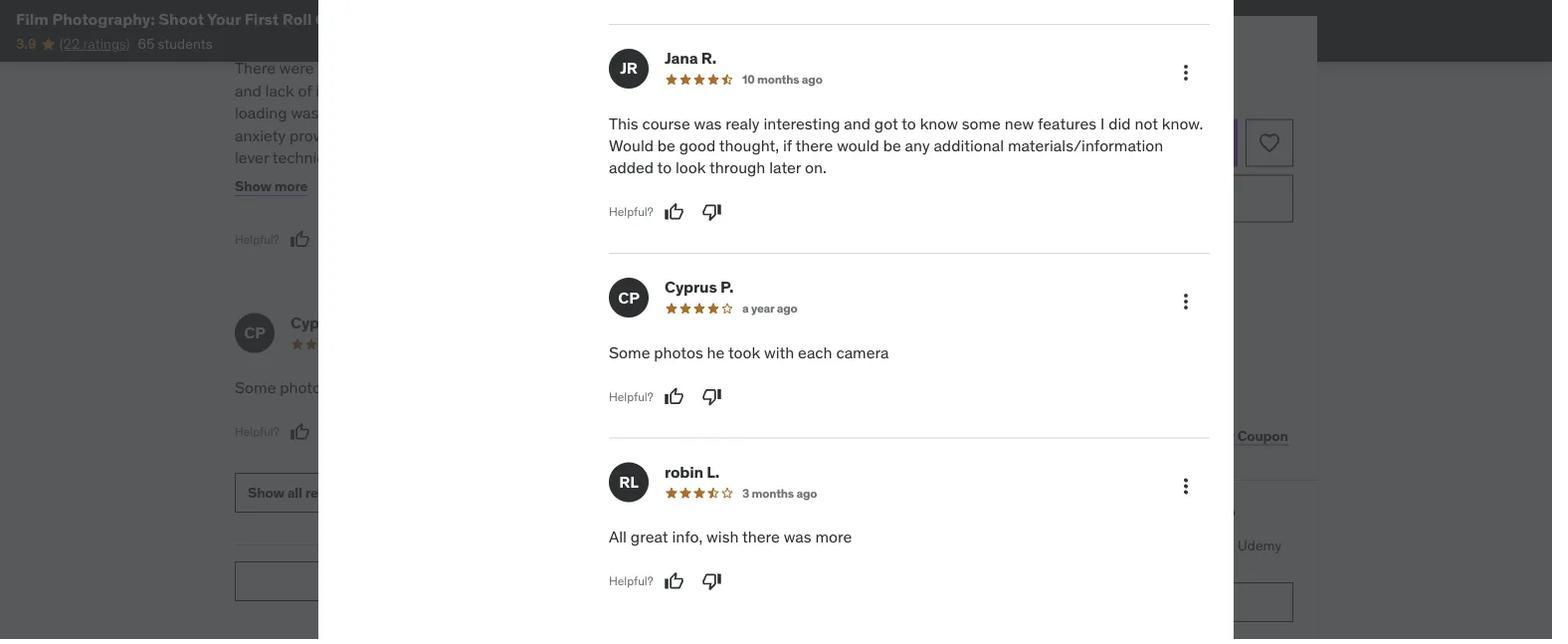 Task type: describe. For each thing, give the bounding box(es) containing it.
training
[[1003, 504, 1075, 527]]

mark review by cyprus p. as unhelpful image for mark review by cyprus p. as helpful icon
[[702, 387, 722, 406]]

coupon
[[1238, 427, 1289, 444]]

1 vertical spatial it
[[551, 504, 560, 524]]

0 horizontal spatial choices
[[297, 281, 352, 301]]

have down place. in the left of the page
[[291, 325, 324, 346]]

options.
[[423, 236, 480, 257]]

1 vertical spatial 10
[[743, 71, 755, 87]]

features for mark review by robin l. as unhelpful icon
[[1038, 113, 1097, 133]]

mins
[[1056, 311, 1085, 329]]

most
[[508, 102, 544, 123]]

eh
[[244, 3, 266, 23]]

he down choices.
[[440, 415, 458, 435]]

1 vertical spatial other
[[274, 392, 312, 413]]

1 horizontal spatial this
[[1100, 427, 1125, 444]]

30-day money-back guarantee
[[1064, 239, 1233, 254]]

3 for mark review by robin l. as unhelpful icon
[[743, 485, 750, 501]]

access
[[1094, 536, 1137, 554]]

have down see
[[281, 526, 315, 546]]

a year ago
[[743, 301, 798, 316]]

would for mark review by robin l. as unhelpful image
[[886, 80, 931, 101]]

know. for mark review by robin l. as unhelpful icon
[[1162, 113, 1204, 133]]

realy for mark review by jana r. as unhelpful icon corresponding to mark review by jana r. as helpful icon for mark review by robin l. as helpful icon associated with mark review by robin l. as unhelpful icon
[[726, 113, 760, 133]]

0 horizontal spatial on
[[275, 281, 293, 301]]

later for mark review by jana r. as helpful icon related to mark review by robin l. as helpful icon associated with mark review by robin l. as unhelpful image mark review by jana r. as unhelpful icon
[[659, 147, 691, 167]]

a left draft,
[[512, 348, 521, 368]]

the down the plus,
[[398, 147, 422, 167]]

a right 'as'
[[369, 303, 377, 324]]

1 horizontal spatial choices
[[382, 259, 437, 279]]

1 horizontal spatial cp
[[618, 287, 640, 307]]

1 horizontal spatial were
[[280, 58, 314, 78]]

0 vertical spatial cyprus
[[665, 277, 717, 297]]

would inside there were some definite gaps for beginners and lack of information. camera angle for film loading was not ideal. often this is the most anxiety provoking part. plus, the film advance lever technique can be the same.  would have loved to have seen that slowed down. things were eluded to but not explained. for instance "image editor of choice". perhaps a beginner would need to know some options. parts of an slr camera not just choices of cameras. a bit more on choices to have film developed other than one place. as a beginner i would have liked to have it a bit more expansive on topics. i felt like the course was an "outline" or a draft, not a final. he never got into too much into a topic other than camera choices. also, the example in lightroom where he made adjustments was again not a good example only because of lack of proper camera technique or screen capture software so you could see what he was doing. if nothing else it would have been more immersive.
[[471, 147, 516, 167]]

demand
[[1110, 311, 1161, 329]]

0 horizontal spatial bit
[[354, 325, 373, 346]]

ago for cp
[[777, 301, 798, 316]]

robin l. for mark review by robin l. as helpful icon associated with mark review by robin l. as unhelpful image
[[655, 312, 710, 333]]

immersive.
[[399, 526, 475, 546]]

could
[[235, 504, 274, 524]]

apply coupon
[[1198, 427, 1289, 444]]

anxiety
[[235, 125, 286, 145]]

the right also,
[[508, 392, 531, 413]]

software
[[438, 481, 500, 502]]

2 horizontal spatial film
[[531, 80, 557, 101]]

65
[[138, 35, 155, 53]]

and for mark review by jana r. as helpful icon for mark review by robin l. as helpful icon associated with mark review by robin l. as unhelpful icon
[[844, 113, 871, 133]]

again
[[359, 437, 398, 457]]

year
[[751, 301, 775, 316]]

add to cart
[[1080, 132, 1162, 153]]

of down but
[[334, 214, 348, 234]]

mark review by jana r. as helpful image for mark review by robin l. as helpful icon associated with mark review by robin l. as unhelpful icon
[[664, 202, 684, 222]]

share button
[[1003, 416, 1052, 456]]

robin for mark review by robin l. as helpful icon associated with mark review by robin l. as unhelpful icon
[[665, 461, 704, 482]]

40
[[1035, 311, 1052, 329]]

to inside training 2 or more people? get your team access to 25,000+ top udemy courses anytime, anywhere.
[[1140, 536, 1153, 554]]

0 horizontal spatial lack
[[265, 80, 294, 101]]

2 into from the left
[[508, 370, 536, 390]]

with for mark review by cyprus p. as helpful image
[[390, 377, 420, 398]]

1 into from the left
[[407, 370, 434, 390]]

final.
[[274, 370, 308, 390]]

on. for mark review by jana r. as helpful icon related to mark review by robin l. as helpful icon associated with mark review by robin l. as unhelpful image
[[695, 147, 716, 167]]

first
[[244, 8, 279, 29]]

0 vertical spatial 10 months ago
[[733, 17, 813, 32]]

if for mark review by robin l. as unhelpful image
[[725, 102, 734, 123]]

doing.
[[398, 504, 442, 524]]

0 horizontal spatial film
[[411, 281, 437, 301]]

the up same.
[[439, 125, 462, 145]]

additional actions for review by jana r. image
[[1174, 60, 1198, 84]]

much
[[465, 370, 505, 390]]

angle
[[465, 80, 504, 101]]

also,
[[470, 392, 504, 413]]

if for mark review by robin l. as unhelpful icon
[[783, 135, 792, 155]]

a down for
[[473, 214, 481, 234]]

show more
[[235, 177, 308, 195]]

editor
[[289, 214, 330, 234]]

1 vertical spatial example
[[481, 437, 541, 457]]

0 vertical spatial for
[[457, 58, 477, 78]]

added for mark review by jana r. as helpful icon related to mark review by robin l. as helpful icon associated with mark review by robin l. as unhelpful image
[[833, 125, 878, 145]]

realy for mark review by jana r. as helpful icon related to mark review by robin l. as helpful icon associated with mark review by robin l. as unhelpful image mark review by jana r. as unhelpful icon
[[716, 58, 750, 78]]

0 vertical spatial example
[[235, 415, 295, 435]]

never
[[336, 370, 376, 390]]

0 vertical spatial than
[[235, 303, 267, 324]]

interesting for mark review by robin l. as unhelpful icon
[[764, 113, 840, 133]]

reviews
[[305, 483, 355, 501]]

plus,
[[401, 125, 435, 145]]

so
[[504, 481, 520, 502]]

1 horizontal spatial p.
[[721, 277, 734, 297]]

a down draft,
[[539, 370, 548, 390]]

perhaps
[[410, 214, 469, 234]]

additional for mark review by cyprus p. as helpful icon
[[934, 135, 1004, 155]]

gaps
[[419, 58, 453, 78]]

apply
[[1198, 427, 1235, 444]]

course inside there were some definite gaps for beginners and lack of information. camera angle for film loading was not ideal. often this is the most anxiety provoking part. plus, the film advance lever technique can be the same.  would have loved to have seen that slowed down. things were eluded to but not explained. for instance "image editor of choice". perhaps a beginner would need to know some options. parts of an slr camera not just choices of cameras. a bit more on choices to have film developed other than one place. as a beginner i would have liked to have it a bit more expansive on topics. i felt like the course was an "outline" or a draft, not a final. he never got into too much into a topic other than camera choices. also, the example in lightroom where he made adjustments was again not a good example only because of lack of proper camera technique or screen capture software so you could see what he was doing. if nothing else it would have been more immersive.
[[326, 348, 374, 368]]

expansive
[[417, 325, 488, 346]]

training 2 or more people? get your team access to 25,000+ top udemy courses anytime, anywhere.
[[1003, 504, 1282, 573]]

features for mark review by robin l. as unhelpful image
[[717, 80, 776, 101]]

ideal.
[[350, 102, 388, 123]]

loved
[[235, 169, 273, 190]]

else
[[518, 504, 547, 524]]

3.9
[[16, 35, 36, 53]]

because
[[268, 459, 328, 480]]

good for mark review by cyprus p. as helpful image
[[621, 102, 657, 123]]

ago for jr
[[802, 71, 823, 87]]

rl
[[619, 472, 639, 492]]

3 for mark review by robin l. as unhelpful image
[[733, 336, 740, 351]]

have up things
[[520, 147, 553, 167]]

r.
[[701, 48, 717, 68]]

shoot
[[159, 8, 204, 29]]

1 horizontal spatial beginner
[[485, 214, 548, 234]]

course left r.
[[632, 58, 681, 78]]

and inside there were some definite gaps for beginners and lack of information. camera angle for film loading was not ideal. often this is the most anxiety provoking part. plus, the film advance lever technique can be the same.  would have loved to have seen that slowed down. things were eluded to but not explained. for instance "image editor of choice". perhaps a beginner would need to know some options. parts of an slr camera not just choices of cameras. a bit more on choices to have film developed other than one place. as a beginner i would have liked to have it a bit more expansive on topics. i felt like the course was an "outline" or a draft, not a final. he never got into too much into a topic other than camera choices. also, the example in lightroom where he made adjustments was again not a good example only because of lack of proper camera technique or screen capture software so you could see what he was doing. if nothing else it would have been more immersive.
[[235, 80, 261, 101]]

a
[[526, 259, 536, 279]]

film photography: shoot your first roll of 35mm film
[[16, 8, 421, 29]]

in
[[299, 415, 311, 435]]

back
[[1147, 239, 1174, 254]]

jana
[[665, 48, 698, 68]]

0 horizontal spatial or
[[310, 481, 324, 502]]

1 vertical spatial were
[[235, 192, 269, 212]]

of up a on the top left
[[526, 236, 539, 257]]

1 vertical spatial technique
[[235, 481, 306, 502]]

show for show more
[[235, 177, 271, 195]]

is
[[466, 102, 477, 123]]

some for mark review by cyprus p. as helpful icon
[[609, 342, 650, 362]]

1 horizontal spatial film
[[466, 125, 492, 145]]

report abuse button
[[235, 561, 932, 601]]

you
[[524, 481, 549, 502]]

through for mark review by cyprus p. as helpful image
[[599, 147, 655, 167]]

your
[[207, 8, 241, 29]]

1 horizontal spatial or
[[494, 348, 509, 368]]

mark review by robin l. as unhelpful image
[[702, 571, 722, 591]]

if
[[446, 504, 456, 524]]

choices.
[[408, 392, 466, 413]]

all
[[287, 483, 302, 501]]

on. for mark review by jana r. as helpful icon for mark review by robin l. as helpful icon associated with mark review by robin l. as unhelpful icon
[[805, 157, 827, 178]]

1 vertical spatial an
[[409, 348, 427, 368]]

developed
[[441, 281, 515, 301]]

did for mark review by jana r. as helpful icon related to mark review by robin l. as helpful icon associated with mark review by robin l. as unhelpful image mark review by jana r. as unhelpful icon
[[788, 80, 810, 101]]

eluded
[[273, 192, 322, 212]]

of down the again
[[382, 459, 396, 480]]

jana r.
[[665, 48, 717, 68]]

1 vertical spatial lack
[[350, 459, 379, 480]]

wish for mark review by robin l. as unhelpful icon
[[707, 526, 739, 547]]

photos for mark review by cyprus p. as helpful image
[[280, 377, 329, 398]]

1 horizontal spatial than
[[316, 392, 348, 413]]

courses
[[1003, 555, 1052, 573]]

and for mark review by jana r. as helpful icon related to mark review by robin l. as helpful icon associated with mark review by robin l. as unhelpful image
[[834, 58, 861, 78]]

course down jana
[[642, 113, 690, 133]]

additional for mark review by cyprus p. as helpful image
[[599, 125, 670, 145]]

show all reviews
[[248, 483, 355, 501]]

photography:
[[52, 8, 155, 29]]

liked
[[235, 325, 269, 346]]

have down just
[[374, 281, 407, 301]]

thought, for mark review by robin l. as unhelpful image
[[661, 102, 721, 123]]

information.
[[316, 80, 401, 101]]

students
[[158, 35, 213, 53]]

but
[[344, 192, 368, 212]]

0 horizontal spatial p.
[[346, 312, 360, 333]]

what
[[307, 504, 341, 524]]

course right the gift
[[1128, 427, 1171, 444]]

of up the "provoking"
[[298, 80, 312, 101]]

place.
[[301, 303, 343, 324]]

nothing
[[459, 504, 514, 524]]

of down options.
[[441, 259, 454, 279]]

65 students
[[138, 35, 213, 53]]

a down 'as'
[[342, 325, 350, 346]]

get
[[1003, 536, 1026, 554]]

0 horizontal spatial beginner
[[381, 303, 444, 324]]

made
[[461, 415, 501, 435]]

topic
[[235, 392, 271, 413]]

topics.
[[513, 325, 560, 346]]

a left final.
[[262, 370, 271, 390]]

new for mark review by robin l. as unhelpful image
[[684, 80, 713, 101]]

1 vertical spatial 10 months ago
[[743, 71, 823, 87]]

mark review by robin l. as helpful image for mark review by robin l. as unhelpful icon
[[664, 571, 684, 591]]

look for mark review by robin l. as unhelpful icon
[[676, 157, 706, 178]]

he up mark review by robin l. as unhelpful image
[[707, 342, 725, 362]]

he down screen
[[345, 504, 363, 524]]

info, for mark review by robin l. as helpful icon associated with mark review by robin l. as unhelpful icon
[[672, 526, 703, 547]]

this for mark review by cyprus p. as unhelpful image for mark review by cyprus p. as helpful icon
[[609, 113, 639, 133]]

apply coupon button
[[1193, 416, 1294, 456]]

all for mark review by robin l. as helpful icon associated with mark review by robin l. as unhelpful icon
[[609, 526, 627, 547]]

later for mark review by jana r. as unhelpful icon corresponding to mark review by jana r. as helpful icon for mark review by robin l. as helpful icon associated with mark review by robin l. as unhelpful icon
[[770, 157, 801, 178]]

1 horizontal spatial on
[[492, 325, 509, 346]]

2 film from the left
[[389, 8, 421, 29]]

often
[[392, 102, 432, 123]]

lever
[[235, 147, 269, 167]]

l. for mark review by robin l. as unhelpful image
[[697, 312, 710, 333]]

more inside training 2 or more people? get your team access to 25,000+ top udemy courses anytime, anywhere.
[[1116, 504, 1161, 527]]

additional actions for review by robin l. image
[[1174, 474, 1198, 498]]

things
[[502, 169, 550, 190]]

wishlist image
[[1258, 131, 1282, 155]]

great for mark review by robin l. as helpful icon associated with mark review by robin l. as unhelpful image
[[621, 377, 658, 398]]

cart
[[1132, 132, 1162, 153]]

took for mark review by cyprus p. as helpful icon
[[729, 342, 761, 362]]



Task type: locate. For each thing, give the bounding box(es) containing it.
1 vertical spatial if
[[783, 135, 792, 155]]

good inside there were some definite gaps for beginners and lack of information. camera angle for film loading was not ideal. often this is the most anxiety provoking part. plus, the film advance lever technique can be the same.  would have loved to have seen that slowed down. things were eluded to but not explained. for instance "image editor of choice". perhaps a beginner would need to know some options. parts of an slr camera not just choices of cameras. a bit more on choices to have film developed other than one place. as a beginner i would have liked to have it a bit more expansive on topics. i felt like the course was an "outline" or a draft, not a final. he never got into too much into a topic other than camera choices. also, the example in lightroom where he made adjustments was again not a good example only because of lack of proper camera technique or screen capture software so you could see what he was doing. if nothing else it would have been more immersive.
[[441, 437, 477, 457]]

it
[[328, 325, 338, 346], [551, 504, 560, 524]]

all great info, wish there was more up mark review by robin l. as unhelpful icon
[[609, 526, 852, 547]]

with down a year ago
[[764, 342, 795, 362]]

1 horizontal spatial each
[[798, 342, 833, 362]]

2
[[1079, 504, 1090, 527]]

0 vertical spatial bit
[[540, 259, 559, 279]]

an down the instance
[[543, 236, 561, 257]]

1 vertical spatial info,
[[672, 526, 703, 547]]

1 vertical spatial bit
[[354, 325, 373, 346]]

anytime,
[[1056, 555, 1108, 573]]

1 vertical spatial robin
[[665, 461, 704, 482]]

seen
[[332, 169, 367, 190]]

mark review by robin l. as helpful image for mark review by robin l. as unhelpful image
[[655, 422, 674, 442]]

mark review by ellen h. as unhelpful image
[[328, 230, 348, 249]]

0 vertical spatial got
[[865, 58, 889, 78]]

0 vertical spatial an
[[543, 236, 561, 257]]

mark review by jana r. as helpful image
[[655, 192, 674, 212], [664, 202, 684, 222]]

3 months ago
[[733, 336, 807, 351], [743, 485, 817, 501]]

got for mark review by jana r. as helpful icon related to mark review by robin l. as helpful icon associated with mark review by robin l. as unhelpful image
[[865, 58, 889, 78]]

loading
[[235, 102, 287, 123]]

0 horizontal spatial new
[[684, 80, 713, 101]]

other down final.
[[274, 392, 312, 413]]

robin up mark review by cyprus p. as helpful icon
[[655, 312, 694, 333]]

0 vertical spatial info,
[[662, 377, 693, 398]]

0 horizontal spatial cp
[[244, 323, 265, 343]]

to
[[892, 58, 907, 78], [902, 113, 917, 133], [881, 125, 896, 145], [1113, 132, 1129, 153], [657, 157, 672, 178], [277, 169, 291, 190], [325, 192, 340, 212], [320, 236, 335, 257], [355, 281, 370, 301], [272, 325, 287, 346], [1140, 536, 1153, 554]]

instance
[[502, 192, 562, 212]]

this course was realy interesting and got to know some new features i did not know. would be good thought, if there would be any additional materials/information added to look through later on.
[[599, 58, 931, 167], [609, 113, 1204, 178]]

report abuse
[[540, 572, 627, 590]]

show inside show all reviews button
[[248, 483, 284, 501]]

down.
[[456, 169, 499, 190]]

1 horizontal spatial film
[[389, 8, 421, 29]]

that
[[370, 169, 399, 190]]

other down a on the top left
[[519, 281, 557, 301]]

took down year
[[729, 342, 761, 362]]

new for mark review by robin l. as unhelpful icon
[[1005, 113, 1034, 133]]

any for mark review by robin l. as unhelpful image
[[847, 102, 872, 123]]

part.
[[364, 125, 397, 145]]

this inside there were some definite gaps for beginners and lack of information. camera angle for film loading was not ideal. often this is the most anxiety provoking part. plus, the film advance lever technique can be the same.  would have loved to have seen that slowed down. things were eluded to but not explained. for instance "image editor of choice". perhaps a beginner would need to know some options. parts of an slr camera not just choices of cameras. a bit more on choices to have film developed other than one place. as a beginner i would have liked to have it a bit more expansive on topics. i felt like the course was an "outline" or a draft, not a final. he never got into too much into a topic other than camera choices. also, the example in lightroom where he made adjustments was again not a good example only because of lack of proper camera technique or screen capture software so you could see what he was doing. if nothing else it would have been more immersive.
[[436, 102, 462, 123]]

1 horizontal spatial an
[[543, 236, 561, 257]]

2 vertical spatial and
[[844, 113, 871, 133]]

0 horizontal spatial into
[[407, 370, 434, 390]]

25,000+
[[1156, 536, 1211, 554]]

good down jana r.
[[680, 135, 716, 155]]

he
[[707, 342, 725, 362], [333, 377, 351, 398], [440, 415, 458, 435], [345, 504, 363, 524]]

mark review by robin l. as helpful image
[[655, 422, 674, 442], [664, 571, 684, 591]]

took for mark review by cyprus p. as helpful image
[[354, 377, 386, 398]]

lightroom
[[315, 415, 389, 435]]

people?
[[1165, 504, 1236, 527]]

video
[[1164, 311, 1198, 329]]

your
[[1029, 536, 1056, 554]]

good down jr
[[621, 102, 657, 123]]

new left add
[[1005, 113, 1034, 133]]

into down draft,
[[508, 370, 536, 390]]

robin for mark review by robin l. as helpful icon associated with mark review by robin l. as unhelpful image
[[655, 312, 694, 333]]

ratings)
[[83, 35, 130, 53]]

1 vertical spatial each
[[424, 377, 458, 398]]

can
[[347, 147, 373, 167]]

thought, for mark review by robin l. as unhelpful icon
[[719, 135, 779, 155]]

35mm
[[337, 8, 385, 29]]

have up eluded in the top of the page
[[295, 169, 328, 190]]

1 horizontal spatial later
[[770, 157, 801, 178]]

or up much
[[494, 348, 509, 368]]

got for mark review by jana r. as helpful icon for mark review by robin l. as helpful icon associated with mark review by robin l. as unhelpful icon
[[875, 113, 898, 133]]

0 vertical spatial 10
[[733, 17, 745, 32]]

1 vertical spatial added
[[609, 157, 654, 178]]

1 vertical spatial 3
[[743, 485, 750, 501]]

1 horizontal spatial with
[[764, 342, 795, 362]]

beginner
[[485, 214, 548, 234], [381, 303, 444, 324]]

this left is
[[436, 102, 462, 123]]

cameras.
[[458, 259, 523, 279]]

have
[[520, 147, 553, 167], [295, 169, 328, 190], [374, 281, 407, 301], [502, 303, 536, 324], [291, 325, 324, 346], [281, 526, 315, 546]]

this right the gift
[[1100, 427, 1125, 444]]

1 vertical spatial know.
[[1162, 113, 1204, 133]]

0 horizontal spatial look
[[676, 157, 706, 178]]

1 vertical spatial some
[[235, 377, 276, 398]]

were right there at the top left
[[280, 58, 314, 78]]

1 horizontal spatial for
[[508, 80, 527, 101]]

1 horizontal spatial cyprus
[[665, 277, 717, 297]]

great for mark review by robin l. as helpful icon associated with mark review by robin l. as unhelpful icon
[[631, 526, 668, 547]]

0 horizontal spatial other
[[274, 392, 312, 413]]

this course was realy interesting and got to know some new features i did not know. would be good thought, if there would be any additional materials/information added to look through later on. for mark review by jana r. as helpful icon related to mark review by robin l. as helpful icon associated with mark review by robin l. as unhelpful image
[[599, 58, 931, 167]]

an down the expansive
[[409, 348, 427, 368]]

2 vertical spatial got
[[379, 370, 403, 390]]

0 vertical spatial some photos he took with each camera
[[609, 342, 889, 362]]

1 horizontal spatial good
[[621, 102, 657, 123]]

1 horizontal spatial added
[[833, 125, 878, 145]]

he right he
[[333, 377, 351, 398]]

ago for rl
[[797, 485, 817, 501]]

and
[[834, 58, 861, 78], [235, 80, 261, 101], [844, 113, 871, 133]]

mark review by cyprus p. as unhelpful image
[[702, 387, 722, 406], [328, 422, 348, 442]]

1 horizontal spatial additional
[[934, 135, 1004, 155]]

this course was realy interesting and got to know some new features i did not know. would be good thought, if there would be any additional materials/information added to look through later on. for mark review by jana r. as helpful icon for mark review by robin l. as helpful icon associated with mark review by robin l. as unhelpful icon
[[609, 113, 1204, 178]]

jr
[[620, 58, 638, 78]]

1 vertical spatial interesting
[[764, 113, 840, 133]]

if
[[725, 102, 734, 123], [783, 135, 792, 155]]

would
[[779, 102, 821, 123], [837, 135, 880, 155], [235, 236, 277, 257], [456, 303, 498, 324], [235, 526, 277, 546]]

2 vertical spatial film
[[411, 281, 437, 301]]

mark review by jana r. as unhelpful image
[[692, 192, 712, 212], [702, 202, 722, 222]]

it down place. in the left of the page
[[328, 325, 338, 346]]

mark review by robin l. as helpful image left mark review by robin l. as unhelpful icon
[[664, 571, 684, 591]]

would
[[886, 80, 931, 101], [609, 135, 654, 155], [471, 147, 516, 167]]

10
[[733, 17, 745, 32], [743, 71, 755, 87]]

cyprus p.
[[665, 277, 734, 297], [291, 312, 360, 333]]

all up 'abuse' at the bottom left
[[609, 526, 627, 547]]

know. for mark review by robin l. as unhelpful image
[[841, 80, 882, 101]]

or right all
[[310, 481, 324, 502]]

course
[[632, 58, 681, 78], [642, 113, 690, 133], [326, 348, 374, 368], [1128, 427, 1171, 444]]

for up 'angle'
[[457, 58, 477, 78]]

0 vertical spatial each
[[798, 342, 833, 362]]

good for mark review by cyprus p. as helpful icon
[[680, 135, 716, 155]]

great left mark review by cyprus p. as helpful icon
[[621, 377, 658, 398]]

1 vertical spatial cyprus p.
[[291, 312, 360, 333]]

all great info, wish there was more for mark review by robin l. as unhelpful image
[[599, 377, 842, 398]]

0 horizontal spatial film
[[16, 8, 49, 29]]

0 vertical spatial know
[[599, 80, 637, 101]]

1 vertical spatial cp
[[244, 323, 265, 343]]

of
[[298, 80, 312, 101], [334, 214, 348, 234], [526, 236, 539, 257], [441, 259, 454, 279], [332, 459, 346, 480], [382, 459, 396, 480]]

some photos he took with each camera for mark review by cyprus p. as helpful image
[[235, 377, 515, 398]]

0 vertical spatial new
[[684, 80, 713, 101]]

mark review by cyprus p. as unhelpful image up mark review by robin l. as unhelpful image
[[702, 387, 722, 406]]

camera
[[405, 80, 461, 101]]

0 horizontal spatial materials/information
[[673, 125, 829, 145]]

beginner up parts
[[485, 214, 548, 234]]

info, up mark review by robin l. as unhelpful image
[[662, 377, 693, 398]]

on left "topics." in the bottom of the page
[[492, 325, 509, 346]]

1 vertical spatial all great info, wish there was more
[[609, 526, 852, 547]]

than up 'liked'
[[235, 303, 267, 324]]

on up one
[[275, 281, 293, 301]]

got inside there were some definite gaps for beginners and lack of information. camera angle for film loading was not ideal. often this is the most anxiety provoking part. plus, the film advance lever technique can be the same.  would have loved to have seen that slowed down. things were eluded to but not explained. for instance "image editor of choice". perhaps a beginner would need to know some options. parts of an slr camera not just choices of cameras. a bit more on choices to have film developed other than one place. as a beginner i would have liked to have it a bit more expansive on topics. i felt like the course was an "outline" or a draft, not a final. he never got into too much into a topic other than camera choices. also, the example in lightroom where he made adjustments was again not a good example only because of lack of proper camera technique or screen capture software so you could see what he was doing. if nothing else it would have been more immersive.
[[379, 370, 403, 390]]

show all reviews button
[[235, 473, 368, 513]]

photos for mark review by cyprus p. as helpful icon
[[654, 342, 703, 362]]

did for mark review by jana r. as unhelpful icon corresponding to mark review by jana r. as helpful icon for mark review by robin l. as helpful icon associated with mark review by robin l. as unhelpful icon
[[1109, 113, 1131, 133]]

took up lightroom
[[354, 377, 386, 398]]

mark review by cyprus p. as unhelpful image right in
[[328, 422, 348, 442]]

mark review by robin l. as unhelpful image
[[692, 422, 712, 442]]

0 vertical spatial robin
[[655, 312, 694, 333]]

photos up mark review by cyprus p. as helpful icon
[[654, 342, 703, 362]]

know for mark review by cyprus p. as unhelpful image for mark review by cyprus p. as helpful icon
[[920, 113, 958, 133]]

0 vertical spatial good
[[621, 102, 657, 123]]

0 vertical spatial cyprus p.
[[665, 277, 734, 297]]

on.
[[695, 147, 716, 167], [805, 157, 827, 178]]

film down options.
[[411, 281, 437, 301]]

materials/information for mark review by robin l. as unhelpful image
[[673, 125, 829, 145]]

0 vertical spatial choices
[[382, 259, 437, 279]]

beginner up the expansive
[[381, 303, 444, 324]]

1 vertical spatial film
[[466, 125, 492, 145]]

lack
[[265, 80, 294, 101], [350, 459, 379, 480]]

good down made
[[441, 437, 477, 457]]

technique down the "provoking"
[[273, 147, 344, 167]]

0 vertical spatial it
[[328, 325, 338, 346]]

ago
[[792, 17, 813, 32], [802, 71, 823, 87], [777, 301, 798, 316], [787, 336, 807, 351], [797, 485, 817, 501]]

0 vertical spatial film
[[531, 80, 557, 101]]

all for mark review by robin l. as helpful icon associated with mark review by robin l. as unhelpful image
[[599, 377, 617, 398]]

0 vertical spatial great
[[621, 377, 658, 398]]

1 vertical spatial wish
[[707, 526, 739, 547]]

robin l. up mark review by cyprus p. as helpful icon
[[655, 312, 710, 333]]

would for mark review by robin l. as unhelpful icon
[[609, 135, 654, 155]]

0 horizontal spatial some photos he took with each camera
[[235, 377, 515, 398]]

lack up loading at left top
[[265, 80, 294, 101]]

film up 3.9
[[16, 8, 49, 29]]

know
[[599, 80, 637, 101], [920, 113, 958, 133], [339, 236, 377, 257]]

all great info, wish there was more
[[599, 377, 842, 398], [609, 526, 852, 547]]

know inside there were some definite gaps for beginners and lack of information. camera angle for film loading was not ideal. often this is the most anxiety provoking part. plus, the film advance lever technique can be the same.  would have loved to have seen that slowed down. things were eluded to but not explained. for instance "image editor of choice". perhaps a beginner would need to know some options. parts of an slr camera not just choices of cameras. a bit more on choices to have film developed other than one place. as a beginner i would have liked to have it a bit more expansive on topics. i felt like the course was an "outline" or a draft, not a final. he never got into too much into a topic other than camera choices. also, the example in lightroom where he made adjustments was again not a good example only because of lack of proper camera technique or screen capture software so you could see what he was doing. if nothing else it would have been more immersive.
[[339, 236, 377, 257]]

0 horizontal spatial cyprus
[[291, 312, 343, 333]]

it right else at left
[[551, 504, 560, 524]]

guarantee
[[1177, 239, 1233, 254]]

1 film from the left
[[16, 8, 49, 29]]

some for mark review by cyprus p. as helpful image
[[235, 377, 276, 398]]

photos down like
[[280, 377, 329, 398]]

0 horizontal spatial mark review by cyprus p. as unhelpful image
[[328, 422, 348, 442]]

all great info, wish there was more for mark review by robin l. as unhelpful icon
[[609, 526, 852, 547]]

than down he
[[316, 392, 348, 413]]

1 vertical spatial know
[[920, 113, 958, 133]]

one
[[271, 303, 297, 324]]

0 vertical spatial 3
[[733, 336, 740, 351]]

this down jr
[[609, 113, 639, 133]]

this
[[599, 58, 629, 78], [609, 113, 639, 133]]

1 vertical spatial choices
[[297, 281, 352, 301]]

of up reviews
[[332, 459, 346, 480]]

example down made
[[481, 437, 541, 457]]

abuse
[[587, 572, 627, 590]]

wish right mark review by cyprus p. as helpful icon
[[697, 377, 729, 398]]

cyprus
[[665, 277, 717, 297], [291, 312, 343, 333]]

0 vertical spatial some
[[609, 342, 650, 362]]

adjustments
[[235, 437, 323, 457]]

great down rl
[[631, 526, 668, 547]]

1 horizontal spatial 3
[[743, 485, 750, 501]]

were down loved on the left top of the page
[[235, 192, 269, 212]]

did
[[788, 80, 810, 101], [1109, 113, 1131, 133]]

gift this course link
[[1068, 416, 1177, 456]]

this
[[436, 102, 462, 123], [1100, 427, 1125, 444]]

0 horizontal spatial cyprus p.
[[291, 312, 360, 333]]

bit down 'as'
[[354, 325, 373, 346]]

1 vertical spatial robin l.
[[665, 461, 720, 482]]

been
[[318, 526, 354, 546]]

1 horizontal spatial other
[[519, 281, 557, 301]]

need
[[281, 236, 317, 257]]

0 vertical spatial look
[[900, 125, 930, 145]]

film up most
[[531, 80, 557, 101]]

3 months ago for mark review by robin l. as unhelpful icon
[[743, 485, 817, 501]]

some right draft,
[[609, 342, 650, 362]]

any for mark review by robin l. as unhelpful icon
[[905, 135, 930, 155]]

0 horizontal spatial know.
[[841, 80, 882, 101]]

some photos he took with each camera down year
[[609, 342, 889, 362]]

on-
[[1089, 311, 1110, 329]]

roll
[[282, 8, 312, 29]]

more inside button
[[274, 177, 308, 195]]

course up never
[[326, 348, 374, 368]]

same.
[[426, 147, 468, 167]]

be inside there were some definite gaps for beginners and lack of information. camera angle for film loading was not ideal. often this is the most anxiety provoking part. plus, the film advance lever technique can be the same.  would have loved to have seen that slowed down. things were eluded to but not explained. for instance "image editor of choice". perhaps a beginner would need to know some options. parts of an slr camera not just choices of cameras. a bit more on choices to have film developed other than one place. as a beginner i would have liked to have it a bit more expansive on topics. i felt like the course was an "outline" or a draft, not a final. he never got into too much into a topic other than camera choices. also, the example in lightroom where he made adjustments was again not a good example only because of lack of proper camera technique or screen capture software so you could see what he was doing. if nothing else it would have been more immersive.
[[377, 147, 395, 167]]

for down beginners
[[508, 80, 527, 101]]

0 vertical spatial p.
[[721, 277, 734, 297]]

choice".
[[352, 214, 406, 234]]

each
[[798, 342, 833, 362], [424, 377, 458, 398]]

were
[[280, 58, 314, 78], [235, 192, 269, 212]]

some
[[609, 342, 650, 362], [235, 377, 276, 398]]

gift
[[1073, 427, 1097, 444]]

0 vertical spatial all great info, wish there was more
[[599, 377, 842, 398]]

1 vertical spatial for
[[508, 80, 527, 101]]

the
[[481, 102, 504, 123], [439, 125, 462, 145], [398, 147, 422, 167], [299, 348, 322, 368], [508, 392, 531, 413]]

l. left year
[[697, 312, 710, 333]]

each for mark review by cyprus p. as unhelpful image for mark review by cyprus p. as helpful icon
[[798, 342, 833, 362]]

mark review by jana r. as helpful image for mark review by robin l. as helpful icon associated with mark review by robin l. as unhelpful image
[[655, 192, 674, 212]]

show down lever
[[235, 177, 271, 195]]

0 horizontal spatial would
[[471, 147, 516, 167]]

additional actions for review by cyprus p. image
[[1174, 290, 1198, 314]]

info, up mark review by robin l. as unhelpful icon
[[672, 526, 703, 547]]

1 horizontal spatial materials/information
[[1008, 135, 1164, 155]]

interesting
[[754, 58, 831, 78], [764, 113, 840, 133]]

robin down mark review by robin l. as unhelpful image
[[665, 461, 704, 482]]

0 vertical spatial if
[[725, 102, 734, 123]]

1 vertical spatial on
[[492, 325, 509, 346]]

report
[[540, 572, 584, 590]]

mark review by ellen h. as helpful image
[[290, 230, 310, 249]]

or right 2
[[1094, 504, 1112, 527]]

mark review by cyprus p. as helpful image
[[664, 387, 684, 406]]

this left jana
[[599, 58, 629, 78]]

0 vertical spatial mark review by cyprus p. as unhelpful image
[[702, 387, 722, 406]]

some down felt
[[235, 377, 276, 398]]

example down topic
[[235, 415, 295, 435]]

1 vertical spatial did
[[1109, 113, 1131, 133]]

choices
[[382, 259, 437, 279], [297, 281, 352, 301]]

1 vertical spatial features
[[1038, 113, 1097, 133]]

or inside training 2 or more people? get your team access to 25,000+ top udemy courses anytime, anywhere.
[[1094, 504, 1112, 527]]

provoking
[[290, 125, 360, 145]]

3 months ago for mark review by robin l. as unhelpful image
[[733, 336, 807, 351]]

0 vertical spatial lack
[[265, 80, 294, 101]]

mark review by cyprus p. as helpful image
[[290, 422, 310, 442]]

know for mark review by cyprus p. as unhelpful image corresponding to mark review by cyprus p. as helpful image
[[599, 80, 637, 101]]

mark review by robin l. as helpful image down mark review by cyprus p. as helpful icon
[[655, 422, 674, 442]]

all left mark review by cyprus p. as helpful icon
[[599, 377, 617, 398]]

0 vertical spatial wish
[[697, 377, 729, 398]]

0 horizontal spatial photos
[[280, 377, 329, 398]]

1 vertical spatial got
[[875, 113, 898, 133]]

the up he
[[299, 348, 322, 368]]

1 horizontal spatial new
[[1005, 113, 1034, 133]]

film down is
[[466, 125, 492, 145]]

1 horizontal spatial into
[[508, 370, 536, 390]]

udemy
[[1238, 536, 1282, 554]]

months
[[747, 17, 790, 32], [757, 71, 800, 87], [742, 336, 784, 351], [752, 485, 794, 501]]

bit right a on the top left
[[540, 259, 559, 279]]

materials/information for mark review by robin l. as unhelpful icon
[[1008, 135, 1164, 155]]

some photos he took with each camera for mark review by cyprus p. as helpful icon
[[609, 342, 889, 362]]

mark review by jana r. as unhelpful image for mark review by jana r. as helpful icon related to mark review by robin l. as helpful icon associated with mark review by robin l. as unhelpful image
[[692, 192, 712, 212]]

this for mark review by cyprus p. as unhelpful image corresponding to mark review by cyprus p. as helpful image
[[599, 58, 629, 78]]

see
[[278, 504, 303, 524]]

0 vertical spatial know.
[[841, 80, 882, 101]]

0 vertical spatial other
[[519, 281, 557, 301]]

1 horizontal spatial bit
[[540, 259, 559, 279]]

a left year
[[743, 301, 749, 316]]

show for show all reviews
[[248, 483, 284, 501]]

1 vertical spatial p.
[[346, 312, 360, 333]]

example
[[235, 415, 295, 435], [481, 437, 541, 457]]

the right is
[[481, 102, 504, 123]]

added for mark review by jana r. as helpful icon for mark review by robin l. as helpful icon associated with mark review by robin l. as unhelpful icon
[[609, 157, 654, 178]]

look for mark review by robin l. as unhelpful image
[[900, 125, 930, 145]]

1 horizontal spatial some
[[609, 342, 650, 362]]

through for mark review by cyprus p. as helpful icon
[[710, 157, 766, 178]]

new down jana r.
[[684, 80, 713, 101]]

just
[[352, 259, 378, 279]]

mark review by jana r. as unhelpful image for mark review by jana r. as helpful icon for mark review by robin l. as helpful icon associated with mark review by robin l. as unhelpful icon
[[702, 202, 722, 222]]

l. for mark review by robin l. as unhelpful icon
[[707, 461, 720, 482]]

was
[[684, 58, 712, 78], [291, 102, 319, 123], [694, 113, 722, 133], [378, 348, 406, 368], [774, 377, 802, 398], [327, 437, 355, 457], [367, 504, 395, 524], [784, 526, 812, 547]]

info, for mark review by robin l. as helpful icon associated with mark review by robin l. as unhelpful image
[[662, 377, 693, 398]]

0 horizontal spatial with
[[390, 377, 420, 398]]

to inside button
[[1113, 132, 1129, 153]]

robin l. for mark review by robin l. as helpful icon associated with mark review by robin l. as unhelpful icon
[[665, 461, 720, 482]]

choices right just
[[382, 259, 437, 279]]

off
[[1210, 49, 1228, 70]]

with for mark review by cyprus p. as helpful icon
[[764, 342, 795, 362]]

robin l. down mark review by robin l. as unhelpful image
[[665, 461, 720, 482]]

added
[[833, 125, 878, 145], [609, 157, 654, 178]]

wish for mark review by robin l. as unhelpful image
[[697, 377, 729, 398]]

0 horizontal spatial example
[[235, 415, 295, 435]]

0 vertical spatial this
[[436, 102, 462, 123]]

interesting for mark review by robin l. as unhelpful image
[[754, 58, 831, 78]]

0 vertical spatial technique
[[273, 147, 344, 167]]

mark review by cyprus p. as unhelpful image for mark review by cyprus p. as helpful image
[[328, 422, 348, 442]]

each for mark review by cyprus p. as unhelpful image corresponding to mark review by cyprus p. as helpful image
[[424, 377, 458, 398]]

a up proper
[[429, 437, 437, 457]]

1 vertical spatial this
[[609, 113, 639, 133]]

1 horizontal spatial some photos he took with each camera
[[609, 342, 889, 362]]

have up "topics." in the bottom of the page
[[502, 303, 536, 324]]

l. down mark review by robin l. as unhelpful image
[[707, 461, 720, 482]]

lack up screen
[[350, 459, 379, 480]]

with up the where
[[390, 377, 420, 398]]

show up could
[[248, 483, 284, 501]]

into up choices.
[[407, 370, 434, 390]]

show inside show more button
[[235, 177, 271, 195]]

film right 35mm
[[389, 8, 421, 29]]



Task type: vqa. For each thing, say whether or not it's contained in the screenshot.
leftmost other
yes



